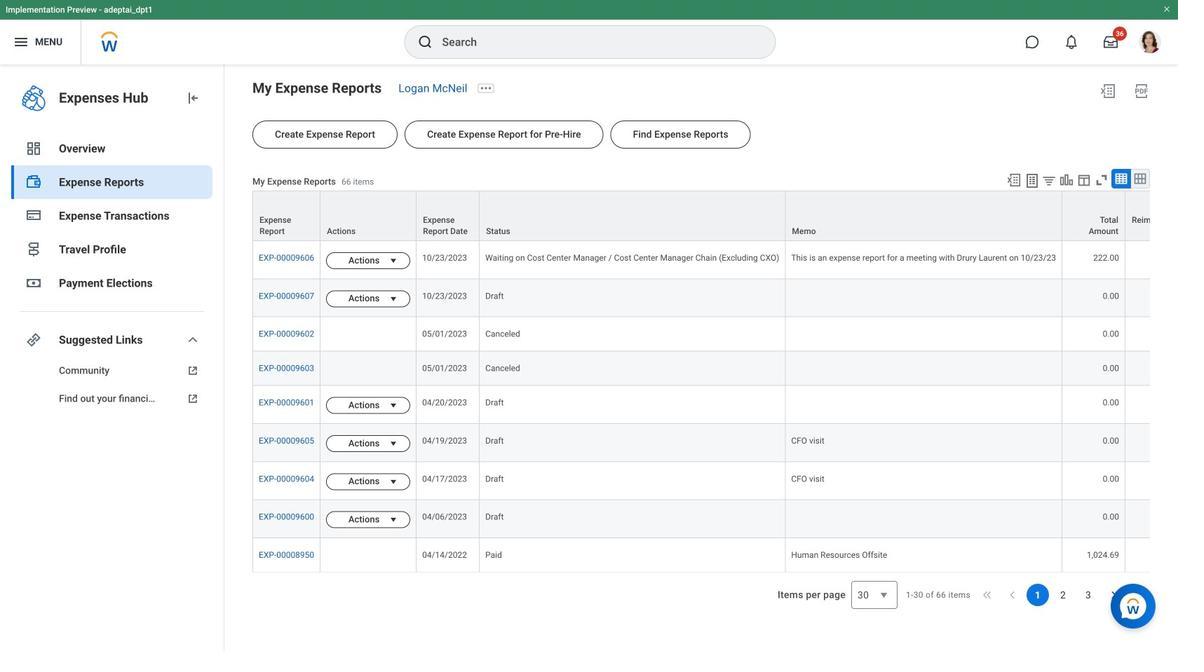 Task type: vqa. For each thing, say whether or not it's contained in the screenshot.
2nd ext link icon
yes



Task type: locate. For each thing, give the bounding box(es) containing it.
chevron left small image
[[1006, 589, 1020, 603]]

1 row from the top
[[253, 191, 1178, 241]]

dollar image
[[25, 275, 42, 292]]

list inside 'pagination' element
[[1027, 584, 1100, 607]]

toolbar
[[1000, 169, 1150, 191]]

caret down image
[[385, 255, 402, 267], [385, 293, 402, 305], [385, 438, 402, 450], [385, 477, 402, 488], [385, 515, 402, 526]]

9 row from the top
[[253, 501, 1178, 539]]

credit card image
[[25, 207, 42, 224]]

search image
[[417, 34, 434, 51]]

fullscreen image
[[1094, 173, 1110, 188]]

caret down image for ninth row
[[385, 515, 402, 526]]

navigation pane region
[[0, 65, 224, 652]]

2 row from the top
[[253, 241, 1178, 279]]

inbox large image
[[1104, 35, 1118, 49]]

chevron down small image
[[184, 332, 201, 349]]

4 caret down image from the top
[[385, 477, 402, 488]]

7 row from the top
[[253, 424, 1178, 463]]

status
[[906, 590, 971, 601]]

2 caret down image from the top
[[385, 293, 402, 305]]

caret down image
[[385, 400, 402, 412]]

3 row from the top
[[253, 279, 1178, 318]]

notifications large image
[[1065, 35, 1079, 49]]

chevron 2x right small image
[[1132, 589, 1146, 603]]

row
[[253, 191, 1178, 241], [253, 241, 1178, 279], [253, 279, 1178, 318], [253, 318, 1178, 352], [253, 352, 1178, 386], [253, 386, 1178, 424], [253, 424, 1178, 463], [253, 463, 1178, 501], [253, 501, 1178, 539], [253, 539, 1178, 573]]

10 row from the top
[[253, 539, 1178, 573]]

8 row from the top
[[253, 463, 1178, 501]]

export to excel image
[[1100, 83, 1117, 100]]

1 caret down image from the top
[[385, 255, 402, 267]]

5 caret down image from the top
[[385, 515, 402, 526]]

Choose an option text field
[[852, 582, 898, 610]]

chevron 2x left small image
[[981, 589, 995, 603]]

3 caret down image from the top
[[385, 438, 402, 450]]

cell
[[1126, 241, 1178, 279], [786, 279, 1063, 318], [321, 318, 417, 352], [786, 318, 1063, 352], [1126, 318, 1178, 352], [321, 352, 417, 386], [786, 352, 1063, 386], [786, 386, 1063, 424], [1126, 386, 1178, 424], [1126, 463, 1178, 501], [786, 501, 1063, 539], [321, 539, 417, 573], [1126, 539, 1178, 573]]

select to filter grid data image
[[1042, 173, 1057, 188]]

timeline milestone image
[[25, 241, 42, 258]]

banner
[[0, 0, 1178, 65]]

list
[[1027, 584, 1100, 607]]

6 row from the top
[[253, 386, 1178, 424]]

ext link image
[[184, 392, 201, 406]]

click to view/edit grid preferences image
[[1077, 173, 1092, 188]]

link image
[[25, 332, 42, 349]]



Task type: describe. For each thing, give the bounding box(es) containing it.
pagination element
[[906, 573, 1150, 618]]

table image
[[1115, 172, 1129, 186]]

export to excel image
[[1007, 173, 1022, 188]]

status inside 'pagination' element
[[906, 590, 971, 601]]

chevron right small image
[[1107, 589, 1121, 603]]

transformation import image
[[184, 90, 201, 107]]

expand table image
[[1134, 172, 1148, 186]]

caret down image for 3rd row from the top of the page
[[385, 293, 402, 305]]

caret down image for 7th row from the top
[[385, 438, 402, 450]]

export to worksheets image
[[1024, 173, 1041, 189]]

Search Workday  search field
[[442, 27, 747, 58]]

4 row from the top
[[253, 318, 1178, 352]]

ext link image
[[184, 364, 201, 378]]

profile logan mcneil image
[[1139, 31, 1162, 56]]

expenses hub element
[[59, 88, 173, 108]]

view printable version (pdf) image
[[1134, 83, 1150, 100]]

task pay image
[[25, 174, 42, 191]]

5 row from the top
[[253, 352, 1178, 386]]

items per page element
[[776, 573, 898, 618]]

justify image
[[13, 34, 29, 51]]

close environment banner image
[[1163, 5, 1171, 13]]

dashboard image
[[25, 140, 42, 157]]



